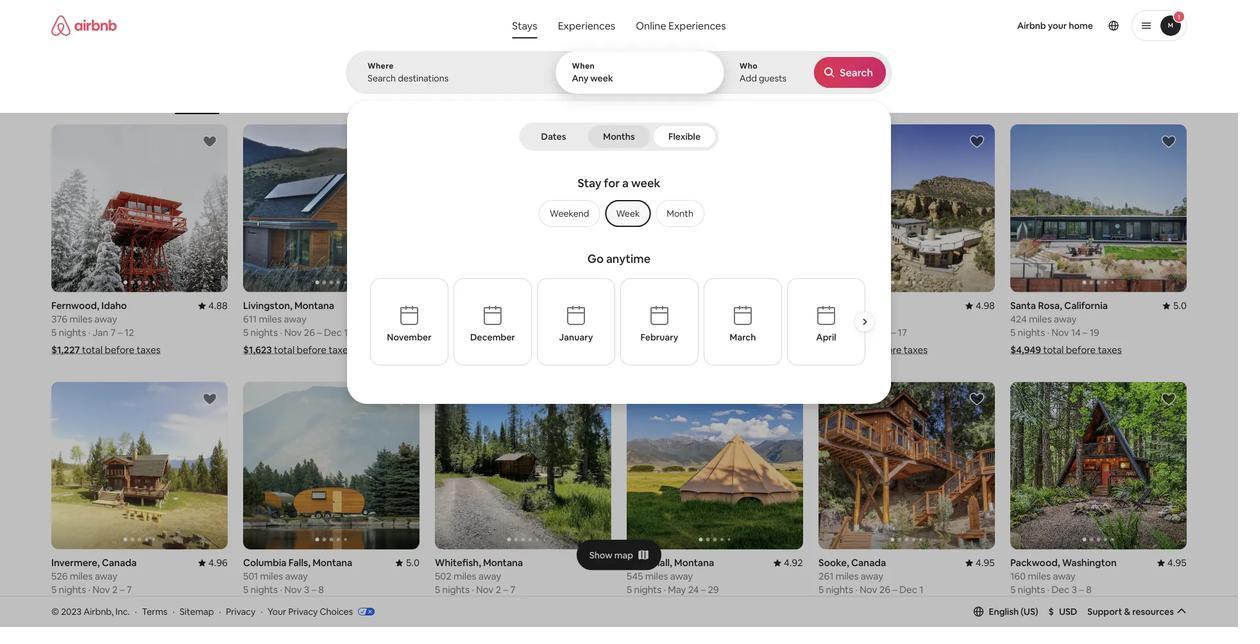 Task type: locate. For each thing, give the bounding box(es) containing it.
5 down 526
[[51, 584, 57, 596]]

nights
[[59, 326, 86, 339], [251, 326, 278, 339], [442, 326, 470, 339], [634, 326, 661, 339], [826, 326, 853, 339], [1018, 326, 1045, 339], [59, 584, 86, 596], [251, 584, 278, 596], [442, 584, 470, 596], [634, 584, 661, 596], [826, 584, 853, 596], [1018, 584, 1045, 596]]

8 down the washington
[[1086, 584, 1092, 596]]

group for livingston, montana
[[243, 124, 420, 292]]

8 inside nevada city, california 381 miles away 5 nights · nov 3 – 8 $912 total before taxes
[[510, 326, 516, 339]]

experiences inside "link"
[[668, 19, 726, 32]]

1 4.95 out of 5 average rating image from the left
[[965, 557, 995, 569]]

8
[[510, 326, 516, 339], [318, 584, 324, 596], [1086, 584, 1092, 596]]

4.96 out of 5 average rating image
[[198, 557, 228, 569]]

1 horizontal spatial california
[[1064, 299, 1108, 312]]

0 horizontal spatial 12
[[125, 326, 134, 339]]

group
[[51, 64, 967, 114], [51, 124, 228, 292], [243, 124, 420, 292], [435, 124, 611, 292], [627, 124, 803, 292], [819, 124, 995, 292], [1010, 124, 1187, 292], [534, 200, 704, 227], [51, 382, 228, 549], [243, 382, 420, 549], [435, 382, 611, 549], [627, 382, 803, 549], [819, 382, 995, 549], [1010, 382, 1187, 549]]

airbnb
[[1017, 20, 1046, 31]]

4.91 out of 5 average rating image
[[582, 300, 611, 312]]

1 horizontal spatial 3
[[496, 326, 501, 339]]

away up jan
[[94, 313, 117, 325]]

– for escalante, utah 766 miles away 5 nights · nov 12 – 17 $1,335 total before taxes
[[891, 326, 896, 339]]

nights down "545"
[[634, 584, 661, 596]]

– inside packwood, washington 160 miles away 5 nights · dec 3 – 8 $1,712 total before taxes
[[1079, 584, 1084, 596]]

california for 381 miles away
[[494, 299, 537, 312]]

1 horizontal spatial 8
[[510, 326, 516, 339]]

2 horizontal spatial canada
[[851, 557, 886, 569]]

3 inside nevada city, california 381 miles away 5 nights · nov 3 – 8 $912 total before taxes
[[496, 326, 501, 339]]

5 for sooke, canada 261 miles away 5 nights · nov 26 – dec 1
[[819, 584, 824, 596]]

nights inside penticton, canada 379 miles away 5 nights · apr 7 – 12 $535 total before taxes
[[634, 326, 661, 339]]

5 inside livingston, montana 611 miles away 5 nights · nov 26 – dec 1 $1,623 total before taxes
[[243, 326, 248, 339]]

dec
[[324, 326, 342, 339], [899, 584, 917, 596], [1051, 584, 1069, 596]]

away inside nevada city, california 381 miles away 5 nights · nov 3 – 8 $912 total before taxes
[[477, 313, 500, 325]]

1 inside dropdown button
[[1178, 13, 1180, 21]]

12 right the apr
[[701, 326, 710, 339]]

california right city,
[[494, 299, 537, 312]]

miles inside penticton, canada 379 miles away 5 nights · apr 7 – 12 $535 total before taxes
[[645, 313, 668, 325]]

2 horizontal spatial 8
[[1086, 584, 1092, 596]]

3 inside packwood, washington 160 miles away 5 nights · dec 3 – 8 $1,712 total before taxes
[[1072, 584, 1077, 596]]

0 horizontal spatial dec
[[324, 326, 342, 339]]

1 horizontal spatial 4.95 out of 5 average rating image
[[1157, 557, 1187, 569]]

tab list containing dates
[[522, 123, 716, 151]]

add to wishlist: nevada city, california image
[[586, 134, 601, 149]]

away right '261' on the bottom right of the page
[[861, 570, 883, 583]]

montana right falls,
[[313, 557, 352, 569]]

5 down 376
[[51, 326, 57, 339]]

dec inside packwood, washington 160 miles away 5 nights · dec 3 – 8 $1,712 total before taxes
[[1051, 584, 1069, 596]]

nights down 502
[[442, 584, 470, 596]]

privacy inside your privacy choices link
[[288, 606, 318, 617]]

montana right whitefish,
[[483, 557, 523, 569]]

privacy left the your in the bottom of the page
[[226, 606, 255, 617]]

1 vertical spatial week
[[631, 176, 660, 191]]

2 vertical spatial 1
[[919, 584, 923, 596]]

falls,
[[289, 557, 310, 569]]

airbnb your home link
[[1009, 12, 1101, 39]]

away down the washington
[[1053, 570, 1076, 583]]

– inside columbia falls, montana 501 miles away 5 nights · nov 3 – 8 $1,118 total before taxes
[[311, 584, 316, 596]]

total inside invermere, canada 526 miles away 5 nights · nov 2 – 7 $1,211 total before taxes
[[80, 601, 100, 614]]

trending
[[660, 95, 692, 105]]

miles inside whitefish, montana 502 miles away 5 nights · nov 2 – 7
[[453, 570, 476, 583]]

group for columbia falls, montana
[[243, 382, 420, 549]]

526
[[51, 570, 68, 583]]

away for sooke, canada 261 miles away 5 nights · nov 26 – dec 1
[[861, 570, 883, 583]]

0 horizontal spatial 4.95
[[976, 557, 995, 569]]

nights inside invermere, canada 526 miles away 5 nights · nov 2 – 7 $1,211 total before taxes
[[59, 584, 86, 596]]

5.0 out of 5 average rating image
[[1163, 299, 1187, 312]]

miles down 'columbia' at the bottom left of page
[[260, 570, 283, 583]]

away inside santa rosa, california 424 miles away 5 nights · nov 14 – 19 $4,949 total before taxes
[[1054, 313, 1077, 325]]

5 down the 611
[[243, 326, 248, 339]]

invermere,
[[51, 557, 100, 569]]

homes for historical homes
[[751, 95, 775, 105]]

when
[[572, 61, 595, 71]]

dec inside livingston, montana 611 miles away 5 nights · nov 26 – dec 1 $1,623 total before taxes
[[324, 326, 342, 339]]

december button
[[453, 278, 531, 366]]

nov inside santa rosa, california 424 miles away 5 nights · nov 14 – 19 $4,949 total before taxes
[[1051, 326, 1069, 339]]

experiences up when
[[558, 19, 615, 32]]

terms · sitemap · privacy ·
[[142, 606, 263, 617]]

26 inside livingston, montana 611 miles away 5 nights · nov 26 – dec 1 $1,623 total before taxes
[[304, 326, 315, 339]]

away inside penticton, canada 379 miles away 5 nights · apr 7 – 12 $535 total before taxes
[[670, 313, 693, 325]]

5 down 379
[[627, 326, 632, 339]]

total inside nevada city, california 381 miles away 5 nights · nov 3 – 8 $912 total before taxes
[[458, 344, 479, 356]]

26 inside 'sooke, canada 261 miles away 5 nights · nov 26 – dec 1'
[[879, 584, 890, 596]]

away down falls,
[[285, 570, 308, 583]]

group for escalante, utah
[[819, 124, 995, 292]]

nights up the $1,227
[[59, 326, 86, 339]]

miles down whitehall,
[[645, 570, 668, 583]]

march
[[729, 332, 756, 343]]

1 horizontal spatial 5.0
[[1173, 299, 1187, 312]]

1 2 from the left
[[112, 584, 118, 596]]

– inside whitefish, montana 502 miles away 5 nights · nov 2 – 7
[[503, 584, 508, 596]]

miles down fernwood,
[[69, 313, 92, 325]]

1 horizontal spatial privacy
[[288, 606, 318, 617]]

away down utah
[[862, 313, 885, 325]]

before left terms
[[102, 601, 132, 614]]

5 down 381
[[435, 326, 440, 339]]

0 horizontal spatial canada
[[102, 557, 137, 569]]

4.95 out of 5 average rating image up the english
[[965, 557, 995, 569]]

group containing weekend
[[534, 200, 704, 227]]

5 down "545"
[[627, 584, 632, 596]]

1 vertical spatial 1
[[344, 326, 348, 339]]

away inside whitefish, montana 502 miles away 5 nights · nov 2 – 7
[[478, 570, 501, 583]]

1 experiences from the left
[[558, 19, 615, 32]]

4.95 left packwood,
[[976, 557, 995, 569]]

miles inside escalante, utah 766 miles away 5 nights · nov 12 – 17 $1,335 total before taxes
[[837, 313, 860, 325]]

columbia falls, montana 501 miles away 5 nights · nov 3 – 8 $1,118 total before taxes
[[243, 557, 352, 614]]

go anytime group
[[370, 246, 880, 387]]

canada inside 'sooke, canada 261 miles away 5 nights · nov 26 – dec 1'
[[851, 557, 886, 569]]

dec for livingston, montana 611 miles away 5 nights · nov 26 – dec 1 $1,623 total before taxes
[[324, 326, 342, 339]]

1 horizontal spatial week
[[631, 176, 660, 191]]

canada up the apr
[[675, 299, 710, 312]]

away up may
[[670, 570, 693, 583]]

$535
[[627, 344, 649, 356]]

0 horizontal spatial 1
[[344, 326, 348, 339]]

miles inside whitehall, montana 545 miles away 5 nights · may 24 – 29
[[645, 570, 668, 583]]

12 inside escalante, utah 766 miles away 5 nights · nov 12 – 17 $1,335 total before taxes
[[879, 326, 889, 339]]

545
[[627, 570, 643, 583]]

0 horizontal spatial experiences
[[558, 19, 615, 32]]

livingston,
[[243, 299, 292, 312]]

away down livingston,
[[284, 313, 306, 325]]

miles down escalante,
[[837, 313, 860, 325]]

– inside escalante, utah 766 miles away 5 nights · nov 12 – 17 $1,335 total before taxes
[[891, 326, 896, 339]]

tiny
[[597, 95, 612, 105]]

canada for 379 miles away
[[675, 299, 710, 312]]

california for 424 miles away
[[1064, 299, 1108, 312]]

12 right jan
[[125, 326, 134, 339]]

montana right livingston,
[[294, 299, 334, 312]]

add to wishlist: whitehall, montana image
[[777, 391, 793, 407]]

– inside fernwood, idaho 376 miles away 5 nights · jan 7 – 12 $1,227 total before taxes
[[118, 326, 122, 339]]

montana up "24"
[[674, 557, 714, 569]]

montana inside whitehall, montana 545 miles away 5 nights · may 24 – 29
[[674, 557, 714, 569]]

mansions
[[410, 95, 444, 105]]

before down the december on the left bottom of the page
[[481, 344, 511, 356]]

4.95 out of 5 average rating image
[[965, 557, 995, 569], [1157, 557, 1187, 569]]

group inside 'stay for a week' group
[[534, 200, 704, 227]]

experiences right online
[[668, 19, 726, 32]]

houseboats
[[852, 95, 896, 105]]

1 12 from the left
[[125, 326, 134, 339]]

nights inside livingston, montana 611 miles away 5 nights · nov 26 – dec 1 $1,623 total before taxes
[[251, 326, 278, 339]]

miles for packwood, washington 160 miles away 5 nights · dec 3 – 8 $1,712 total before taxes
[[1028, 570, 1051, 583]]

1 horizontal spatial 12
[[701, 326, 710, 339]]

away inside escalante, utah 766 miles away 5 nights · nov 12 – 17 $1,335 total before taxes
[[862, 313, 885, 325]]

12 inside fernwood, idaho 376 miles away 5 nights · jan 7 – 12 $1,227 total before taxes
[[125, 326, 134, 339]]

Where field
[[368, 72, 535, 84]]

1 4.95 from the left
[[976, 557, 995, 569]]

nights down '501'
[[251, 584, 278, 596]]

week right any
[[590, 72, 613, 84]]

nights inside whitefish, montana 502 miles away 5 nights · nov 2 – 7
[[442, 584, 470, 596]]

go anytime
[[587, 251, 651, 267]]

4.88 out of 5 average rating image
[[198, 299, 228, 312]]

canada right invermere,
[[102, 557, 137, 569]]

week right a
[[631, 176, 660, 191]]

· inside penticton, canada 379 miles away 5 nights · apr 7 – 12 $535 total before taxes
[[664, 326, 666, 339]]

add to wishlist: escalante, utah image
[[969, 134, 985, 149]]

before down jan
[[105, 344, 135, 356]]

away inside packwood, washington 160 miles away 5 nights · dec 3 – 8 $1,712 total before taxes
[[1053, 570, 1076, 583]]

nights up $1,335
[[826, 326, 853, 339]]

nights down '261' on the bottom right of the page
[[826, 584, 853, 596]]

5 for penticton, canada 379 miles away 5 nights · apr 7 – 12 $535 total before taxes
[[627, 326, 632, 339]]

nevada
[[435, 299, 469, 312]]

$ usd
[[1049, 606, 1077, 618]]

2 horizontal spatial dec
[[1051, 584, 1069, 596]]

5 inside escalante, utah 766 miles away 5 nights · nov 12 – 17 $1,335 total before taxes
[[819, 326, 824, 339]]

total
[[82, 344, 103, 356], [274, 344, 295, 356], [458, 344, 479, 356], [651, 344, 671, 356], [849, 344, 870, 356], [1043, 344, 1064, 356], [80, 601, 100, 614], [271, 601, 291, 614], [1039, 601, 1060, 614]]

california
[[494, 299, 537, 312], [1064, 299, 1108, 312]]

canada inside penticton, canada 379 miles away 5 nights · apr 7 – 12 $535 total before taxes
[[675, 299, 710, 312]]

taxes inside nevada city, california 381 miles away 5 nights · nov 3 – 8 $912 total before taxes
[[513, 344, 537, 356]]

nights for sooke, canada 261 miles away 5 nights · nov 26 – dec 1
[[826, 584, 853, 596]]

$1,335
[[819, 344, 847, 356]]

before down the apr
[[673, 344, 703, 356]]

1 horizontal spatial dec
[[899, 584, 917, 596]]

total right (us)
[[1039, 601, 1060, 614]]

0 vertical spatial 1
[[1178, 13, 1180, 21]]

8 left "january"
[[510, 326, 516, 339]]

4.96
[[208, 557, 228, 569]]

canada for 526 miles away
[[102, 557, 137, 569]]

total right $1,335
[[849, 344, 870, 356]]

nights down 381
[[442, 326, 470, 339]]

5 inside 'sooke, canada 261 miles away 5 nights · nov 26 – dec 1'
[[819, 584, 824, 596]]

12
[[125, 326, 134, 339], [701, 326, 710, 339], [879, 326, 889, 339]]

1 horizontal spatial 4.95
[[1167, 557, 1187, 569]]

homes right the tiny
[[613, 95, 638, 105]]

$1,118
[[243, 601, 269, 614]]

12 left the "17"
[[879, 326, 889, 339]]

total right $1,118
[[271, 601, 291, 614]]

424
[[1010, 313, 1027, 325]]

apr
[[668, 326, 684, 339]]

1 vertical spatial 5.0
[[406, 557, 420, 569]]

miles for escalante, utah 766 miles away 5 nights · nov 12 – 17 $1,335 total before taxes
[[837, 313, 860, 325]]

3 12 from the left
[[879, 326, 889, 339]]

0 vertical spatial week
[[590, 72, 613, 84]]

choices
[[320, 606, 353, 617]]

before down 14
[[1066, 344, 1096, 356]]

nights for penticton, canada 379 miles away 5 nights · apr 7 – 12 $535 total before taxes
[[634, 326, 661, 339]]

go
[[587, 251, 604, 267]]

5 inside penticton, canada 379 miles away 5 nights · apr 7 – 12 $535 total before taxes
[[627, 326, 632, 339]]

add to wishlist: whitefish, montana image
[[586, 391, 601, 407]]

total inside columbia falls, montana 501 miles away 5 nights · nov 3 – 8 $1,118 total before taxes
[[271, 601, 291, 614]]

november
[[387, 332, 431, 343]]

1 vertical spatial 26
[[879, 584, 890, 596]]

miles down penticton,
[[645, 313, 668, 325]]

before
[[105, 344, 135, 356], [297, 344, 326, 356], [481, 344, 511, 356], [673, 344, 703, 356], [872, 344, 902, 356], [1066, 344, 1096, 356], [102, 601, 132, 614], [294, 601, 323, 614], [1062, 601, 1092, 614]]

miles inside livingston, montana 611 miles away 5 nights · nov 26 – dec 1 $1,623 total before taxes
[[259, 313, 282, 325]]

8 up your privacy choices link
[[318, 584, 324, 596]]

away inside 'sooke, canada 261 miles away 5 nights · nov 26 – dec 1'
[[861, 570, 883, 583]]

where
[[368, 61, 394, 71]]

group for packwood, washington
[[1010, 382, 1187, 549]]

$
[[1049, 606, 1054, 618]]

total right $1,211
[[80, 601, 100, 614]]

© 2023 airbnb, inc. ·
[[51, 606, 137, 617]]

penticton, canada 379 miles away 5 nights · apr 7 – 12 $535 total before taxes
[[627, 299, 729, 356]]

who
[[739, 61, 758, 71]]

miles inside columbia falls, montana 501 miles away 5 nights · nov 3 – 8 $1,118 total before taxes
[[260, 570, 283, 583]]

376
[[51, 313, 67, 325]]

0 horizontal spatial 5.0
[[406, 557, 420, 569]]

3 for 501 miles away
[[304, 584, 309, 596]]

away up 14
[[1054, 313, 1077, 325]]

privacy right the your in the bottom of the page
[[288, 606, 318, 617]]

before right $
[[1062, 601, 1092, 614]]

miles down packwood,
[[1028, 570, 1051, 583]]

canada inside invermere, canada 526 miles away 5 nights · nov 2 – 7 $1,211 total before taxes
[[102, 557, 137, 569]]

2 inside invermere, canada 526 miles away 5 nights · nov 2 – 7 $1,211 total before taxes
[[112, 584, 118, 596]]

2 california from the left
[[1064, 299, 1108, 312]]

miles for sooke, canada 261 miles away 5 nights · nov 26 – dec 1
[[836, 570, 858, 583]]

1 horizontal spatial experiences
[[668, 19, 726, 32]]

before inside packwood, washington 160 miles away 5 nights · dec 3 – 8 $1,712 total before taxes
[[1062, 601, 1092, 614]]

cabins
[[358, 95, 383, 105]]

2 2 from the left
[[496, 584, 501, 596]]

5 down '501'
[[243, 584, 248, 596]]

1 inside livingston, montana 611 miles away 5 nights · nov 26 – dec 1 $1,623 total before taxes
[[344, 326, 348, 339]]

29
[[708, 584, 719, 596]]

total right $4,949
[[1043, 344, 1064, 356]]

611
[[243, 313, 257, 325]]

away inside whitehall, montana 545 miles away 5 nights · may 24 – 29
[[670, 570, 693, 583]]

– inside invermere, canada 526 miles away 5 nights · nov 2 – 7 $1,211 total before taxes
[[120, 584, 124, 596]]

nights inside fernwood, idaho 376 miles away 5 nights · jan 7 – 12 $1,227 total before taxes
[[59, 326, 86, 339]]

17
[[898, 326, 907, 339]]

add
[[739, 72, 757, 84]]

7
[[110, 326, 116, 339], [686, 326, 692, 339], [127, 584, 132, 596], [510, 584, 515, 596]]

away for whitefish, montana 502 miles away 5 nights · nov 2 – 7
[[478, 570, 501, 583]]

total down jan
[[82, 344, 103, 356]]

livingston, montana 611 miles away 5 nights · nov 26 – dec 1 $1,623 total before taxes
[[243, 299, 352, 356]]

0 horizontal spatial homes
[[613, 95, 638, 105]]

· inside packwood, washington 160 miles away 5 nights · dec 3 – 8 $1,712 total before taxes
[[1047, 584, 1049, 596]]

0 vertical spatial 5.0
[[1173, 299, 1187, 312]]

montana for livingston,
[[294, 299, 334, 312]]

– inside nevada city, california 381 miles away 5 nights · nov 3 – 8 $912 total before taxes
[[503, 326, 508, 339]]

support & resources button
[[1087, 606, 1187, 618]]

away
[[94, 313, 117, 325], [284, 313, 306, 325], [477, 313, 500, 325], [670, 313, 693, 325], [862, 313, 885, 325], [1054, 313, 1077, 325], [95, 570, 117, 583], [285, 570, 308, 583], [478, 570, 501, 583], [670, 570, 693, 583], [861, 570, 883, 583], [1053, 570, 1076, 583]]

away down invermere,
[[95, 570, 117, 583]]

away for penticton, canada 379 miles away 5 nights · apr 7 – 12 $535 total before taxes
[[670, 313, 693, 325]]

miles down sooke,
[[836, 570, 858, 583]]

amazing views
[[522, 95, 576, 105]]

2 12 from the left
[[701, 326, 710, 339]]

1 california from the left
[[494, 299, 537, 312]]

group for nevada city, california
[[435, 124, 611, 292]]

away for fernwood, idaho 376 miles away 5 nights · jan 7 – 12 $1,227 total before taxes
[[94, 313, 117, 325]]

stay for a week group
[[411, 171, 827, 246]]

5 inside whitehall, montana 545 miles away 5 nights · may 24 – 29
[[627, 584, 632, 596]]

total right $1,623
[[274, 344, 295, 356]]

5 down 502
[[435, 584, 440, 596]]

0 horizontal spatial 26
[[304, 326, 315, 339]]

– for invermere, canada 526 miles away 5 nights · nov 2 – 7 $1,211 total before taxes
[[120, 584, 124, 596]]

group for whitefish, montana
[[435, 382, 611, 549]]

4.89 out of 5 average rating image
[[390, 299, 420, 312]]

4.95 out of 5 average rating image up resources
[[1157, 557, 1187, 569]]

1 horizontal spatial 2
[[496, 584, 501, 596]]

12 inside penticton, canada 379 miles away 5 nights · apr 7 – 12 $535 total before taxes
[[701, 326, 710, 339]]

miles for invermere, canada 526 miles away 5 nights · nov 2 – 7 $1,211 total before taxes
[[70, 570, 93, 583]]

total down february
[[651, 344, 671, 356]]

nov inside nevada city, california 381 miles away 5 nights · nov 3 – 8 $912 total before taxes
[[476, 326, 494, 339]]

miles
[[69, 313, 92, 325], [259, 313, 282, 325], [452, 313, 475, 325], [645, 313, 668, 325], [837, 313, 860, 325], [1029, 313, 1052, 325], [70, 570, 93, 583], [260, 570, 283, 583], [453, 570, 476, 583], [645, 570, 668, 583], [836, 570, 858, 583], [1028, 570, 1051, 583]]

miles down livingston,
[[259, 313, 282, 325]]

4.95 up resources
[[1167, 557, 1187, 569]]

$1,227
[[51, 344, 80, 356]]

group for fernwood, idaho
[[51, 124, 228, 292]]

canada right sooke,
[[851, 557, 886, 569]]

nights down 526
[[59, 584, 86, 596]]

5 down the 424
[[1010, 326, 1016, 339]]

5 inside fernwood, idaho 376 miles away 5 nights · jan 7 – 12 $1,227 total before taxes
[[51, 326, 57, 339]]

sooke, canada 261 miles away 5 nights · nov 26 – dec 1
[[819, 557, 923, 596]]

add to wishlist: packwood, washington image
[[1161, 391, 1176, 407]]

montana for whitefish,
[[483, 557, 523, 569]]

before down the "17"
[[872, 344, 902, 356]]

2 horizontal spatial 3
[[1072, 584, 1077, 596]]

away down whitefish,
[[478, 570, 501, 583]]

0 horizontal spatial 2
[[112, 584, 118, 596]]

0 horizontal spatial 8
[[318, 584, 324, 596]]

– for fernwood, idaho 376 miles away 5 nights · jan 7 – 12 $1,227 total before taxes
[[118, 326, 122, 339]]

taxes inside fernwood, idaho 376 miles away 5 nights · jan 7 – 12 $1,227 total before taxes
[[137, 344, 160, 356]]

2 for canada
[[112, 584, 118, 596]]

2 experiences from the left
[[668, 19, 726, 32]]

2 4.95 out of 5 average rating image from the left
[[1157, 557, 1187, 569]]

1 horizontal spatial homes
[[751, 95, 775, 105]]

0 vertical spatial 26
[[304, 326, 315, 339]]

4.95 out of 5 average rating image for packwood, washington 160 miles away 5 nights · dec 3 – 8 $1,712 total before taxes
[[1157, 557, 1187, 569]]

5.0
[[1173, 299, 1187, 312], [406, 557, 420, 569]]

5 inside packwood, washington 160 miles away 5 nights · dec 3 – 8 $1,712 total before taxes
[[1010, 584, 1016, 596]]

4.92 out of 5 average rating image
[[773, 557, 803, 569]]

$1,712
[[1010, 601, 1037, 614]]

city,
[[471, 299, 492, 312]]

5 down 160
[[1010, 584, 1016, 596]]

None search field
[[346, 0, 892, 404]]

1 horizontal spatial canada
[[675, 299, 710, 312]]

privacy link
[[226, 606, 255, 617]]

before right the your in the bottom of the page
[[294, 601, 323, 614]]

none search field containing stay for a week
[[346, 0, 892, 404]]

terms
[[142, 606, 167, 617]]

show map
[[589, 549, 633, 561]]

miles down rosa,
[[1029, 313, 1052, 325]]

0 horizontal spatial privacy
[[226, 606, 255, 617]]

2 horizontal spatial 1
[[1178, 13, 1180, 21]]

24
[[688, 584, 699, 596]]

2
[[112, 584, 118, 596], [496, 584, 501, 596]]

california up 19
[[1064, 299, 1108, 312]]

4.98 out of 5 average rating image
[[965, 299, 995, 312]]

5 for escalante, utah 766 miles away 5 nights · nov 12 – 17 $1,335 total before taxes
[[819, 326, 824, 339]]

26 for 611 miles away
[[304, 326, 315, 339]]

homes
[[751, 95, 775, 105], [613, 95, 638, 105]]

5 down '261' on the bottom right of the page
[[819, 584, 824, 596]]

away down city,
[[477, 313, 500, 325]]

0 horizontal spatial california
[[494, 299, 537, 312]]

nights down 379
[[634, 326, 661, 339]]

away up the apr
[[670, 313, 693, 325]]

montana inside livingston, montana 611 miles away 5 nights · nov 26 – dec 1 $1,623 total before taxes
[[294, 299, 334, 312]]

nights up $1,712
[[1018, 584, 1045, 596]]

5 down 766
[[819, 326, 824, 339]]

miles inside 'sooke, canada 261 miles away 5 nights · nov 26 – dec 1'
[[836, 570, 858, 583]]

5 inside whitefish, montana 502 miles away 5 nights · nov 2 – 7
[[435, 584, 440, 596]]

montana
[[294, 299, 334, 312], [313, 557, 352, 569], [483, 557, 523, 569], [674, 557, 714, 569]]

flexible
[[668, 131, 701, 142]]

miles down invermere,
[[70, 570, 93, 583]]

nov
[[284, 326, 302, 339], [476, 326, 494, 339], [860, 326, 877, 339], [1051, 326, 1069, 339], [92, 584, 110, 596], [284, 584, 302, 596], [476, 584, 494, 596], [860, 584, 877, 596]]

1 horizontal spatial 1
[[919, 584, 923, 596]]

privacy
[[226, 606, 255, 617], [288, 606, 318, 617]]

– for whitehall, montana 545 miles away 5 nights · may 24 – 29
[[701, 584, 706, 596]]

nights up $4,949
[[1018, 326, 1045, 339]]

4.95 for packwood, washington 160 miles away 5 nights · dec 3 – 8 $1,712 total before taxes
[[1167, 557, 1187, 569]]

379
[[627, 313, 643, 325]]

0 horizontal spatial week
[[590, 72, 613, 84]]

0 horizontal spatial 4.95 out of 5 average rating image
[[965, 557, 995, 569]]

dec for sooke, canada 261 miles away 5 nights · nov 26 – dec 1
[[899, 584, 917, 596]]

taxes inside escalante, utah 766 miles away 5 nights · nov 12 – 17 $1,335 total before taxes
[[904, 344, 928, 356]]

homes down guests
[[751, 95, 775, 105]]

1 horizontal spatial 26
[[879, 584, 890, 596]]

whitehall,
[[627, 557, 672, 569]]

before right $1,623
[[297, 344, 326, 356]]

add to wishlist: fernwood, idaho image
[[202, 134, 217, 149]]

381
[[435, 313, 450, 325]]

nov inside livingston, montana 611 miles away 5 nights · nov 26 – dec 1 $1,623 total before taxes
[[284, 326, 302, 339]]

nights inside packwood, washington 160 miles away 5 nights · dec 3 – 8 $1,712 total before taxes
[[1018, 584, 1045, 596]]

miles down nevada
[[452, 313, 475, 325]]

2 privacy from the left
[[288, 606, 318, 617]]

total right $912 on the bottom left of page
[[458, 344, 479, 356]]

· inside livingston, montana 611 miles away 5 nights · nov 26 – dec 1 $1,623 total before taxes
[[280, 326, 282, 339]]

26
[[304, 326, 315, 339], [879, 584, 890, 596]]

0 horizontal spatial 3
[[304, 584, 309, 596]]

february
[[640, 332, 678, 343]]

total inside packwood, washington 160 miles away 5 nights · dec 3 – 8 $1,712 total before taxes
[[1039, 601, 1060, 614]]

8 for 381 miles away
[[510, 326, 516, 339]]

(us)
[[1021, 606, 1038, 618]]

nights up $1,623
[[251, 326, 278, 339]]

tab list
[[522, 123, 716, 151]]

2 horizontal spatial 12
[[879, 326, 889, 339]]

total inside escalante, utah 766 miles away 5 nights · nov 12 – 17 $1,335 total before taxes
[[849, 344, 870, 356]]

2 4.95 from the left
[[1167, 557, 1187, 569]]

19
[[1090, 326, 1099, 339]]

miles down whitefish,
[[453, 570, 476, 583]]

online
[[636, 19, 666, 32]]



Task type: vqa. For each thing, say whether or not it's contained in the screenshot.


Task type: describe. For each thing, give the bounding box(es) containing it.
14
[[1071, 326, 1081, 339]]

utah
[[866, 299, 888, 312]]

skiing
[[803, 95, 824, 105]]

before inside penticton, canada 379 miles away 5 nights · apr 7 – 12 $535 total before taxes
[[673, 344, 703, 356]]

– inside santa rosa, california 424 miles away 5 nights · nov 14 – 19 $4,949 total before taxes
[[1083, 326, 1088, 339]]

add to wishlist: columbia falls, montana image
[[394, 391, 409, 407]]

homes for tiny homes
[[613, 95, 638, 105]]

4.94
[[592, 557, 611, 569]]

escalante,
[[819, 299, 864, 312]]

flexible button
[[653, 125, 716, 148]]

group for penticton, canada
[[627, 124, 803, 292]]

before inside escalante, utah 766 miles away 5 nights · nov 12 – 17 $1,335 total before taxes
[[872, 344, 902, 356]]

nights for livingston, montana 611 miles away 5 nights · nov 26 – dec 1 $1,623 total before taxes
[[251, 326, 278, 339]]

month
[[667, 208, 693, 219]]

· inside fernwood, idaho 376 miles away 5 nights · jan 7 – 12 $1,227 total before taxes
[[88, 326, 90, 339]]

©
[[51, 606, 59, 617]]

miles for whitefish, montana 502 miles away 5 nights · nov 2 – 7
[[453, 570, 476, 583]]

december
[[470, 332, 515, 343]]

taxes inside columbia falls, montana 501 miles away 5 nights · nov 3 – 8 $1,118 total before taxes
[[325, 601, 349, 614]]

· inside whitehall, montana 545 miles away 5 nights · may 24 – 29
[[664, 584, 666, 596]]

tiny homes
[[597, 95, 638, 105]]

5 inside santa rosa, california 424 miles away 5 nights · nov 14 – 19 $4,949 total before taxes
[[1010, 326, 1016, 339]]

4.94 out of 5 average rating image
[[582, 557, 611, 569]]

5 for whitehall, montana 545 miles away 5 nights · may 24 – 29
[[627, 584, 632, 596]]

away for invermere, canada 526 miles away 5 nights · nov 2 – 7 $1,211 total before taxes
[[95, 570, 117, 583]]

nights inside columbia falls, montana 501 miles away 5 nights · nov 3 – 8 $1,118 total before taxes
[[251, 584, 278, 596]]

26 for 261 miles away
[[879, 584, 890, 596]]

miles inside nevada city, california 381 miles away 5 nights · nov 3 – 8 $912 total before taxes
[[452, 313, 475, 325]]

nov inside whitefish, montana 502 miles away 5 nights · nov 2 – 7
[[476, 584, 494, 596]]

5.0 out of 5 average rating image
[[396, 557, 420, 569]]

5 for packwood, washington 160 miles away 5 nights · dec 3 – 8 $1,712 total before taxes
[[1010, 584, 1016, 596]]

261
[[819, 570, 834, 583]]

miles for fernwood, idaho 376 miles away 5 nights · jan 7 – 12 $1,227 total before taxes
[[69, 313, 92, 325]]

3 for 381 miles away
[[496, 326, 501, 339]]

nights for whitefish, montana 502 miles away 5 nights · nov 2 – 7
[[442, 584, 470, 596]]

packwood,
[[1010, 557, 1060, 569]]

$1,211
[[51, 601, 77, 614]]

5 for livingston, montana 611 miles away 5 nights · nov 26 – dec 1 $1,623 total before taxes
[[243, 326, 248, 339]]

8 inside packwood, washington 160 miles away 5 nights · dec 3 – 8 $1,712 total before taxes
[[1086, 584, 1092, 596]]

1 button
[[1132, 10, 1187, 41]]

away inside columbia falls, montana 501 miles away 5 nights · nov 3 – 8 $1,118 total before taxes
[[285, 570, 308, 583]]

montana inside columbia falls, montana 501 miles away 5 nights · nov 3 – 8 $1,118 total before taxes
[[313, 557, 352, 569]]

group for sooke, canada
[[819, 382, 995, 549]]

group for whitehall, montana
[[627, 382, 803, 549]]

jan
[[92, 326, 108, 339]]

inc.
[[115, 606, 130, 617]]

usd
[[1059, 606, 1077, 618]]

add to wishlist: santa rosa, california image
[[1161, 134, 1176, 149]]

experiences inside button
[[558, 19, 615, 32]]

total inside penticton, canada 379 miles away 5 nights · apr 7 – 12 $535 total before taxes
[[651, 344, 671, 356]]

away for packwood, washington 160 miles away 5 nights · dec 3 – 8 $1,712 total before taxes
[[1053, 570, 1076, 583]]

8 for 501 miles away
[[318, 584, 324, 596]]

taxes inside invermere, canada 526 miles away 5 nights · nov 2 – 7 $1,211 total before taxes
[[134, 601, 158, 614]]

· inside escalante, utah 766 miles away 5 nights · nov 12 – 17 $1,335 total before taxes
[[855, 326, 858, 339]]

· inside whitefish, montana 502 miles away 5 nights · nov 2 – 7
[[472, 584, 474, 596]]

a
[[622, 176, 629, 191]]

5 inside nevada city, california 381 miles away 5 nights · nov 3 – 8 $912 total before taxes
[[435, 326, 440, 339]]

columbia
[[243, 557, 287, 569]]

miles for whitehall, montana 545 miles away 5 nights · may 24 – 29
[[645, 570, 668, 583]]

sitemap link
[[180, 606, 214, 617]]

before inside livingston, montana 611 miles away 5 nights · nov 26 – dec 1 $1,623 total before taxes
[[297, 344, 326, 356]]

· inside invermere, canada 526 miles away 5 nights · nov 2 – 7 $1,211 total before taxes
[[88, 584, 90, 596]]

nights for fernwood, idaho 376 miles away 5 nights · jan 7 – 12 $1,227 total before taxes
[[59, 326, 86, 339]]

santa
[[1010, 299, 1036, 312]]

any
[[572, 72, 588, 84]]

miles for penticton, canada 379 miles away 5 nights · apr 7 – 12 $535 total before taxes
[[645, 313, 668, 325]]

total inside santa rosa, california 424 miles away 5 nights · nov 14 – 19 $4,949 total before taxes
[[1043, 344, 1064, 356]]

penticton,
[[627, 299, 673, 312]]

· inside 'sooke, canada 261 miles away 5 nights · nov 26 – dec 1'
[[855, 584, 858, 596]]

washington
[[1062, 557, 1117, 569]]

november button
[[370, 278, 448, 366]]

may
[[668, 584, 686, 596]]

march button
[[703, 278, 782, 366]]

nights for packwood, washington 160 miles away 5 nights · dec 3 – 8 $1,712 total before taxes
[[1018, 584, 1045, 596]]

tab list inside stays tab panel
[[522, 123, 716, 151]]

omg!
[[473, 95, 494, 105]]

week inside the "when any week"
[[590, 72, 613, 84]]

4.95 for sooke, canada 261 miles away 5 nights · nov 26 – dec 1
[[976, 557, 995, 569]]

english (us) button
[[973, 606, 1038, 618]]

taxes inside santa rosa, california 424 miles away 5 nights · nov 14 – 19 $4,949 total before taxes
[[1098, 344, 1122, 356]]

before inside santa rosa, california 424 miles away 5 nights · nov 14 – 19 $4,949 total before taxes
[[1066, 344, 1096, 356]]

· inside columbia falls, montana 501 miles away 5 nights · nov 3 – 8 $1,118 total before taxes
[[280, 584, 282, 596]]

4.9 out of 5 average rating image
[[779, 300, 803, 312]]

12 for apr 7 – 12
[[701, 326, 710, 339]]

nov inside escalante, utah 766 miles away 5 nights · nov 12 – 17 $1,335 total before taxes
[[860, 326, 877, 339]]

4.95 out of 5 average rating image for sooke, canada 261 miles away 5 nights · nov 26 – dec 1
[[965, 557, 995, 569]]

week
[[616, 208, 640, 219]]

away for livingston, montana 611 miles away 5 nights · nov 26 – dec 1 $1,623 total before taxes
[[284, 313, 306, 325]]

group for santa rosa, california
[[1010, 124, 1187, 292]]

your privacy choices
[[268, 606, 353, 617]]

packwood, washington 160 miles away 5 nights · dec 3 – 8 $1,712 total before taxes
[[1010, 557, 1118, 614]]

months
[[603, 131, 635, 142]]

– for penticton, canada 379 miles away 5 nights · apr 7 – 12 $535 total before taxes
[[694, 326, 699, 339]]

total inside livingston, montana 611 miles away 5 nights · nov 26 – dec 1 $1,623 total before taxes
[[274, 344, 295, 356]]

nov inside columbia falls, montana 501 miles away 5 nights · nov 3 – 8 $1,118 total before taxes
[[284, 584, 302, 596]]

5 for fernwood, idaho 376 miles away 5 nights · jan 7 – 12 $1,227 total before taxes
[[51, 326, 57, 339]]

show
[[589, 549, 612, 561]]

4.92
[[784, 557, 803, 569]]

fernwood, idaho 376 miles away 5 nights · jan 7 – 12 $1,227 total before taxes
[[51, 299, 160, 356]]

your privacy choices link
[[268, 606, 375, 618]]

guests
[[759, 72, 786, 84]]

display total before taxes switch
[[1153, 81, 1176, 97]]

miles for livingston, montana 611 miles away 5 nights · nov 26 – dec 1 $1,623 total before taxes
[[259, 313, 282, 325]]

nights inside santa rosa, california 424 miles away 5 nights · nov 14 – 19 $4,949 total before taxes
[[1018, 326, 1045, 339]]

· inside santa rosa, california 424 miles away 5 nights · nov 14 – 19 $4,949 total before taxes
[[1047, 326, 1049, 339]]

– for packwood, washington 160 miles away 5 nights · dec 3 – 8 $1,712 total before taxes
[[1079, 584, 1084, 596]]

for
[[604, 176, 620, 191]]

when any week
[[572, 61, 613, 84]]

group for invermere, canada
[[51, 382, 228, 549]]

historical homes
[[715, 95, 775, 105]]

nevada city, california 381 miles away 5 nights · nov 3 – 8 $912 total before taxes
[[435, 299, 537, 356]]

4.89
[[400, 299, 420, 312]]

your
[[1048, 20, 1067, 31]]

january button
[[537, 278, 615, 366]]

5 for whitefish, montana 502 miles away 5 nights · nov 2 – 7
[[435, 584, 440, 596]]

1 privacy from the left
[[226, 606, 255, 617]]

add to wishlist: sooke, canada image
[[969, 391, 985, 407]]

nights for escalante, utah 766 miles away 5 nights · nov 12 – 17 $1,335 total before taxes
[[826, 326, 853, 339]]

support & resources
[[1087, 606, 1174, 618]]

january
[[559, 332, 593, 343]]

add to wishlist: invermere, canada image
[[202, 391, 217, 407]]

show map button
[[577, 540, 661, 571]]

taxes inside livingston, montana 611 miles away 5 nights · nov 26 – dec 1 $1,623 total before taxes
[[329, 344, 352, 356]]

sooke,
[[819, 557, 849, 569]]

airbnb,
[[84, 606, 114, 617]]

stays
[[512, 19, 537, 32]]

away for escalante, utah 766 miles away 5 nights · nov 12 – 17 $1,335 total before taxes
[[862, 313, 885, 325]]

nights for invermere, canada 526 miles away 5 nights · nov 2 – 7 $1,211 total before taxes
[[59, 584, 86, 596]]

7 inside invermere, canada 526 miles away 5 nights · nov 2 – 7 $1,211 total before taxes
[[127, 584, 132, 596]]

7 inside penticton, canada 379 miles away 5 nights · apr 7 – 12 $535 total before taxes
[[686, 326, 692, 339]]

april
[[816, 332, 836, 343]]

week inside group
[[631, 176, 660, 191]]

miles inside santa rosa, california 424 miles away 5 nights · nov 14 – 19 $4,949 total before taxes
[[1029, 313, 1052, 325]]

idaho
[[101, 299, 127, 312]]

5 inside columbia falls, montana 501 miles away 5 nights · nov 3 – 8 $1,118 total before taxes
[[243, 584, 248, 596]]

nov inside 'sooke, canada 261 miles away 5 nights · nov 26 – dec 1'
[[860, 584, 877, 596]]

– for whitefish, montana 502 miles away 5 nights · nov 2 – 7
[[503, 584, 508, 596]]

away for whitehall, montana 545 miles away 5 nights · may 24 – 29
[[670, 570, 693, 583]]

5 for invermere, canada 526 miles away 5 nights · nov 2 – 7 $1,211 total before taxes
[[51, 584, 57, 596]]

before inside nevada city, california 381 miles away 5 nights · nov 3 – 8 $912 total before taxes
[[481, 344, 511, 356]]

1 for livingston, montana 611 miles away 5 nights · nov 26 – dec 1 $1,623 total before taxes
[[344, 326, 348, 339]]

whitefish, montana 502 miles away 5 nights · nov 2 – 7
[[435, 557, 523, 596]]

$912
[[435, 344, 456, 356]]

your
[[268, 606, 286, 617]]

whitehall, montana 545 miles away 5 nights · may 24 – 29
[[627, 557, 719, 596]]

what can we help you find? tab list
[[502, 13, 626, 38]]

english
[[989, 606, 1019, 618]]

stays button
[[502, 13, 548, 38]]

stays tab panel
[[346, 51, 892, 404]]

fernwood,
[[51, 299, 99, 312]]

online experiences
[[636, 19, 726, 32]]

2 for montana
[[496, 584, 501, 596]]

12 for jan 7 – 12
[[125, 326, 134, 339]]

5.0 for columbia falls, montana 501 miles away 5 nights · nov 3 – 8 $1,118 total before taxes
[[406, 557, 420, 569]]

canada for 261 miles away
[[851, 557, 886, 569]]

stay
[[578, 176, 601, 191]]

taxes inside packwood, washington 160 miles away 5 nights · dec 3 – 8 $1,712 total before taxes
[[1094, 601, 1118, 614]]

7 inside fernwood, idaho 376 miles away 5 nights · jan 7 – 12 $1,227 total before taxes
[[110, 326, 116, 339]]

– for sooke, canada 261 miles away 5 nights · nov 26 – dec 1
[[892, 584, 897, 596]]

– for livingston, montana 611 miles away 5 nights · nov 26 – dec 1 $1,623 total before taxes
[[317, 326, 322, 339]]

nights inside nevada city, california 381 miles away 5 nights · nov 3 – 8 $912 total before taxes
[[442, 326, 470, 339]]

before inside fernwood, idaho 376 miles away 5 nights · jan 7 – 12 $1,227 total before taxes
[[105, 344, 135, 356]]

$1,623
[[243, 344, 272, 356]]

5.0 for santa rosa, california 424 miles away 5 nights · nov 14 – 19 $4,949 total before taxes
[[1173, 299, 1187, 312]]

before inside columbia falls, montana 501 miles away 5 nights · nov 3 – 8 $1,118 total before taxes
[[294, 601, 323, 614]]

amazing
[[522, 95, 554, 105]]

profile element
[[747, 0, 1187, 51]]

dates button
[[522, 125, 585, 148]]

4.88
[[208, 299, 228, 312]]

experiences button
[[548, 13, 626, 38]]

nov inside invermere, canada 526 miles away 5 nights · nov 2 – 7 $1,211 total before taxes
[[92, 584, 110, 596]]

· inside nevada city, california 381 miles away 5 nights · nov 3 – 8 $912 total before taxes
[[472, 326, 474, 339]]

invermere, canada 526 miles away 5 nights · nov 2 – 7 $1,211 total before taxes
[[51, 557, 158, 614]]

dates
[[541, 131, 566, 142]]

montana for whitehall,
[[674, 557, 714, 569]]

who add guests
[[739, 61, 786, 84]]

april button
[[787, 278, 865, 366]]

before inside invermere, canada 526 miles away 5 nights · nov 2 – 7 $1,211 total before taxes
[[102, 601, 132, 614]]

nights for whitehall, montana 545 miles away 5 nights · may 24 – 29
[[634, 584, 661, 596]]

$4,949
[[1010, 344, 1041, 356]]

1 for sooke, canada 261 miles away 5 nights · nov 26 – dec 1
[[919, 584, 923, 596]]

7 inside whitefish, montana 502 miles away 5 nights · nov 2 – 7
[[510, 584, 515, 596]]

766
[[819, 313, 835, 325]]

months button
[[588, 125, 650, 148]]

weekend
[[550, 208, 589, 219]]

group containing amazing views
[[51, 64, 967, 114]]

taxes inside penticton, canada 379 miles away 5 nights · apr 7 – 12 $535 total before taxes
[[705, 344, 729, 356]]

total inside fernwood, idaho 376 miles away 5 nights · jan 7 – 12 $1,227 total before taxes
[[82, 344, 103, 356]]

160
[[1010, 570, 1026, 583]]

502
[[435, 570, 451, 583]]



